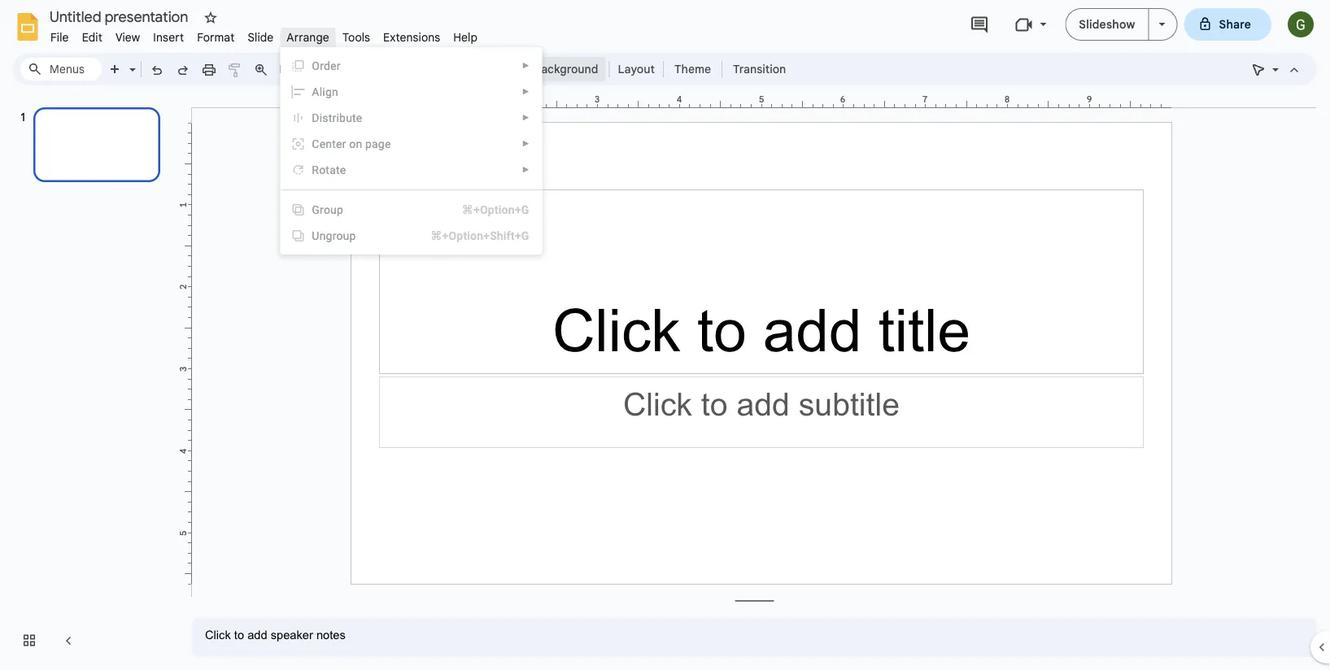 Task type: describe. For each thing, give the bounding box(es) containing it.
rder
[[320, 59, 341, 72]]

transition
[[733, 62, 786, 76]]

transition button
[[726, 57, 794, 81]]

menu bar banner
[[0, 0, 1330, 670]]

view
[[115, 30, 140, 44]]

menu item containing r
[[291, 162, 530, 178]]

format menu item
[[191, 28, 241, 47]]

d
[[312, 111, 320, 124]]

edit
[[82, 30, 102, 44]]

a
[[312, 85, 320, 98]]

g roup
[[312, 203, 343, 216]]

group g element
[[312, 203, 348, 216]]

menu item containing u
[[281, 223, 541, 249]]

menu item containing c
[[291, 136, 530, 152]]

istribute
[[320, 111, 362, 124]]

⌘+option+shift+g
[[431, 229, 529, 242]]

page
[[365, 137, 391, 151]]

arrange
[[287, 30, 329, 44]]

► for istribute
[[522, 113, 530, 122]]

background
[[534, 62, 598, 76]]

center on page c element
[[312, 137, 396, 151]]

arrange menu item
[[280, 28, 336, 47]]

help menu item
[[447, 28, 484, 47]]

Zoom text field
[[277, 58, 322, 81]]

d istribute
[[312, 111, 362, 124]]

g
[[312, 203, 320, 216]]

slide
[[248, 30, 274, 44]]

insert
[[153, 30, 184, 44]]

distribute d element
[[312, 111, 367, 124]]

slide menu item
[[241, 28, 280, 47]]

c enter on page
[[312, 137, 391, 151]]

r otate
[[312, 163, 346, 177]]

tools menu item
[[336, 28, 377, 47]]

background button
[[526, 57, 606, 81]]

insert menu item
[[147, 28, 191, 47]]

► for otate
[[522, 165, 530, 175]]

extensions
[[383, 30, 440, 44]]

main toolbar
[[101, 57, 794, 82]]

menu item containing g
[[281, 197, 541, 223]]

layout button
[[613, 57, 660, 81]]

roup
[[320, 203, 343, 216]]

⌘+option+g
[[462, 203, 529, 216]]

c
[[312, 137, 320, 151]]

start slideshow (⌘+enter) image
[[1159, 23, 1166, 26]]

on
[[349, 137, 362, 151]]

menu item containing o
[[281, 53, 541, 79]]



Task type: locate. For each thing, give the bounding box(es) containing it.
o
[[312, 59, 320, 72]]

format
[[197, 30, 235, 44]]

theme button
[[667, 57, 719, 81]]

menu
[[280, 47, 542, 255]]

slideshow button
[[1065, 8, 1149, 41]]

► for enter on page
[[522, 139, 530, 149]]

align a element
[[312, 85, 343, 98]]

1 ► from the top
[[522, 61, 530, 70]]

Rename text field
[[44, 7, 198, 26]]

3 ► from the top
[[522, 113, 530, 122]]

otate
[[319, 163, 346, 177]]

new slide with layout image
[[125, 59, 136, 64]]

menu item containing a
[[281, 79, 541, 105]]

ngroup
[[319, 229, 356, 242]]

menu containing o
[[280, 47, 542, 255]]

Zoom field
[[274, 58, 339, 82]]

share
[[1219, 17, 1251, 31]]

► for lign
[[522, 87, 530, 96]]

o rder
[[312, 59, 341, 72]]

menu bar containing file
[[44, 21, 484, 48]]

menu bar inside menu bar banner
[[44, 21, 484, 48]]

menu inside application
[[280, 47, 542, 255]]

u
[[312, 229, 319, 242]]

menu bar
[[44, 21, 484, 48]]

slideshow
[[1079, 17, 1136, 31]]

file menu item
[[44, 28, 75, 47]]

enter
[[320, 137, 346, 151]]

file
[[50, 30, 69, 44]]

u ngroup
[[312, 229, 356, 242]]

application
[[0, 0, 1330, 670]]

r
[[312, 163, 319, 177]]

Menus field
[[20, 58, 102, 81]]

Star checkbox
[[199, 7, 222, 29]]

application containing slideshow
[[0, 0, 1330, 670]]

⌘+option+shift+g element
[[411, 228, 529, 244]]

extensions menu item
[[377, 28, 447, 47]]

mode and view toolbar
[[1246, 53, 1308, 85]]

share button
[[1184, 8, 1272, 41]]

navigation
[[0, 92, 179, 670]]

►
[[522, 61, 530, 70], [522, 87, 530, 96], [522, 113, 530, 122], [522, 139, 530, 149], [522, 165, 530, 175]]

► for rder
[[522, 61, 530, 70]]

ungroup u element
[[312, 229, 361, 242]]

edit menu item
[[75, 28, 109, 47]]

menu item
[[281, 53, 541, 79], [281, 79, 541, 105], [281, 105, 541, 131], [291, 136, 530, 152], [291, 162, 530, 178], [281, 197, 541, 223], [281, 223, 541, 249]]

a lign
[[312, 85, 338, 98]]

2 ► from the top
[[522, 87, 530, 96]]

rotate r element
[[312, 163, 351, 177]]

layout
[[618, 62, 655, 76]]

tools
[[342, 30, 370, 44]]

order o element
[[312, 59, 346, 72]]

help
[[453, 30, 478, 44]]

lign
[[320, 85, 338, 98]]

theme
[[675, 62, 711, 76]]

⌘+option+g element
[[442, 202, 529, 218]]

4 ► from the top
[[522, 139, 530, 149]]

5 ► from the top
[[522, 165, 530, 175]]

view menu item
[[109, 28, 147, 47]]

menu item containing d
[[281, 105, 541, 131]]



Task type: vqa. For each thing, say whether or not it's contained in the screenshot.


